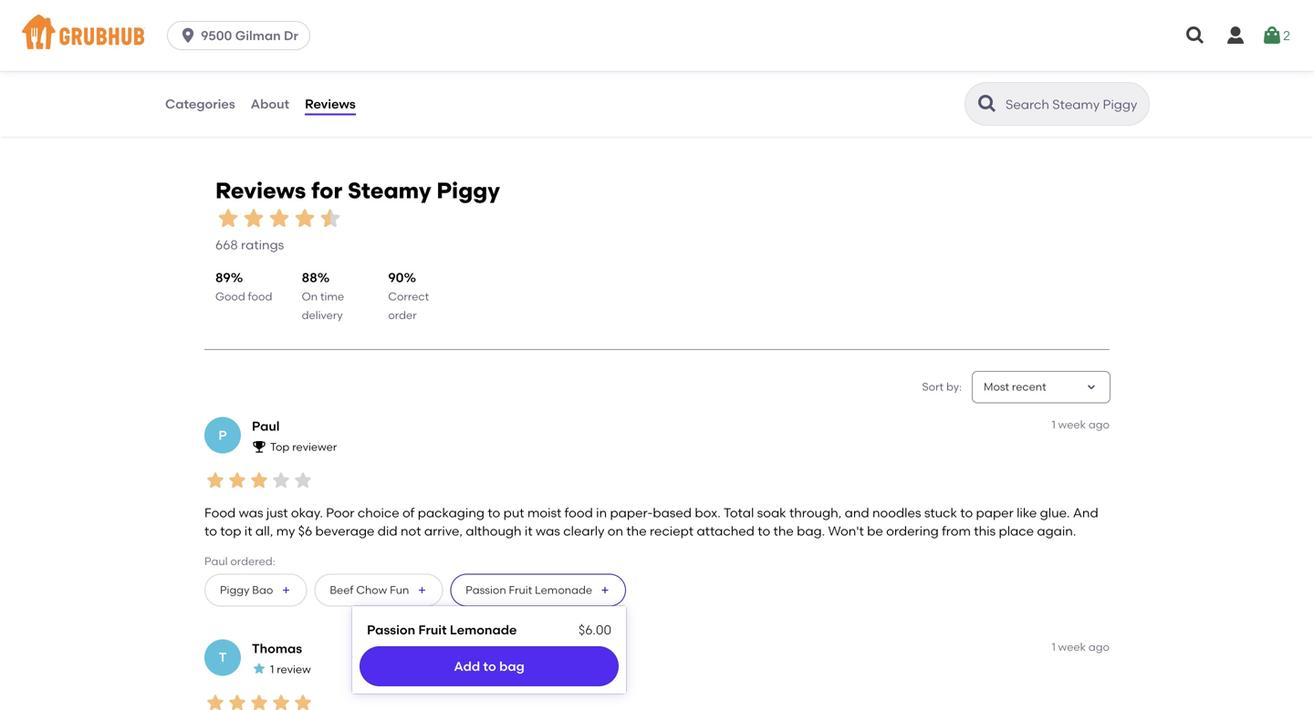 Task type: vqa. For each thing, say whether or not it's contained in the screenshot.
+ in the $5.49 + Hot Beverages - Salted Caramel Latte
no



Task type: locate. For each thing, give the bounding box(es) containing it.
fruit down although
[[509, 584, 532, 597]]

0 vertical spatial piggy
[[437, 178, 500, 204]]

reviews button
[[304, 71, 357, 137]]

0 vertical spatial 1 week ago
[[1052, 418, 1110, 432]]

svg image inside 9500 gilman dr button
[[179, 26, 197, 45]]

0 horizontal spatial it
[[244, 524, 252, 539]]

1 week ago for thomas
[[1052, 641, 1110, 654]]

passion
[[466, 584, 506, 597], [367, 623, 415, 638]]

correct
[[388, 290, 429, 303]]

90
[[388, 270, 404, 286]]

was down moist
[[536, 524, 560, 539]]

food
[[248, 290, 272, 303], [565, 505, 593, 521]]

plus icon image right fun
[[416, 585, 427, 596]]

attached
[[697, 524, 755, 539]]

0 vertical spatial passion fruit lemonade
[[466, 584, 592, 597]]

1 it from the left
[[244, 524, 252, 539]]

thomas
[[252, 641, 302, 657]]

0 horizontal spatial food
[[248, 290, 272, 303]]

paper
[[976, 505, 1014, 521]]

piggy inside button
[[220, 584, 249, 597]]

delivery down time
[[302, 309, 343, 322]]

90 correct order
[[388, 270, 429, 322]]

lemonade up $6.00
[[535, 584, 592, 597]]

fruit
[[509, 584, 532, 597], [418, 623, 447, 638]]

0 vertical spatial week
[[1058, 418, 1086, 432]]

caret down icon image
[[1084, 380, 1099, 395]]

ordering
[[886, 524, 939, 539]]

it left all,
[[244, 524, 252, 539]]

svg image for 2
[[1261, 25, 1283, 47]]

paul down top
[[204, 555, 228, 568]]

review
[[277, 663, 311, 677]]

plus icon image inside piggy bao button
[[280, 585, 291, 596]]

3 plus icon image from the left
[[600, 585, 611, 596]]

$6.00
[[579, 623, 611, 638]]

1 week ago
[[1052, 418, 1110, 432], [1052, 641, 1110, 654]]

the down paper-
[[626, 524, 647, 539]]

2 ago from the top
[[1089, 641, 1110, 654]]

passion down fun
[[367, 623, 415, 638]]

$1.99
[[191, 38, 215, 51]]

add to bag button
[[360, 647, 619, 687]]

0 vertical spatial ago
[[1089, 418, 1110, 432]]

1
[[1052, 418, 1056, 432], [1052, 641, 1056, 654], [270, 663, 274, 677]]

total
[[724, 505, 754, 521]]

1 vertical spatial food
[[565, 505, 593, 521]]

noodles
[[872, 505, 921, 521]]

0 horizontal spatial svg image
[[179, 26, 197, 45]]

piggy left "bao"
[[220, 584, 249, 597]]

0 vertical spatial delivery
[[218, 38, 259, 51]]

delivery for 25–40
[[218, 38, 259, 51]]

paul up trophy icon
[[252, 419, 280, 434]]

tooltip
[[352, 596, 626, 695]]

1 vertical spatial 1 week ago
[[1052, 641, 1110, 654]]

1 horizontal spatial passion
[[466, 584, 506, 597]]

1 vertical spatial lemonade
[[450, 623, 517, 638]]

reviews right about
[[305, 96, 356, 112]]

packaging
[[418, 505, 485, 521]]

1 horizontal spatial lemonade
[[535, 584, 592, 597]]

0 horizontal spatial piggy
[[220, 584, 249, 597]]

1 horizontal spatial plus icon image
[[416, 585, 427, 596]]

svg image right svg icon
[[1261, 25, 1283, 47]]

reviewer
[[292, 441, 337, 454]]

1 horizontal spatial piggy
[[437, 178, 500, 204]]

passion fruit lemonade down although
[[466, 584, 592, 597]]

sort
[[922, 381, 944, 394]]

to up although
[[488, 505, 500, 521]]

0 vertical spatial fruit
[[509, 584, 532, 597]]

ago for paul
[[1089, 418, 1110, 432]]

svg image inside 2 button
[[1261, 25, 1283, 47]]

1 horizontal spatial fruit
[[509, 584, 532, 597]]

main navigation navigation
[[0, 0, 1314, 71]]

ordered:
[[230, 555, 275, 568]]

1 for paul
[[1052, 418, 1056, 432]]

although
[[466, 524, 522, 539]]

1 1 week ago from the top
[[1052, 418, 1110, 432]]

plus icon image up $6.00
[[600, 585, 611, 596]]

through,
[[789, 505, 842, 521]]

week
[[1058, 418, 1086, 432], [1058, 641, 1086, 654]]

$6
[[298, 524, 312, 539]]

to inside add to bag button
[[483, 659, 496, 675]]

add to bag
[[454, 659, 525, 675]]

top
[[220, 524, 241, 539]]

1 the from the left
[[626, 524, 647, 539]]

1 vertical spatial reviews
[[215, 178, 306, 204]]

choice
[[358, 505, 399, 521]]

moist
[[527, 505, 561, 521]]

to left bag
[[483, 659, 496, 675]]

25–40
[[191, 22, 223, 35]]

2 horizontal spatial svg image
[[1261, 25, 1283, 47]]

0 vertical spatial 1
[[1052, 418, 1056, 432]]

0 horizontal spatial paul
[[204, 555, 228, 568]]

was
[[239, 505, 263, 521], [536, 524, 560, 539]]

reviews inside button
[[305, 96, 356, 112]]

2 week from the top
[[1058, 641, 1086, 654]]

reviews for reviews
[[305, 96, 356, 112]]

piggy
[[437, 178, 500, 204], [220, 584, 249, 597]]

food right good
[[248, 290, 272, 303]]

1 horizontal spatial delivery
[[302, 309, 343, 322]]

1 vertical spatial was
[[536, 524, 560, 539]]

to up from
[[960, 505, 973, 521]]

the down soak
[[773, 524, 794, 539]]

1 plus icon image from the left
[[280, 585, 291, 596]]

paper-
[[610, 505, 653, 521]]

reviews
[[305, 96, 356, 112], [215, 178, 306, 204]]

fruit down beef chow fun button
[[418, 623, 447, 638]]

0 vertical spatial lemonade
[[535, 584, 592, 597]]

1 vertical spatial delivery
[[302, 309, 343, 322]]

0 vertical spatial reviews
[[305, 96, 356, 112]]

plus icon image for beef chow fun
[[416, 585, 427, 596]]

plus icon image
[[280, 585, 291, 596], [416, 585, 427, 596], [600, 585, 611, 596]]

my
[[276, 524, 295, 539]]

0 vertical spatial food
[[248, 290, 272, 303]]

0 horizontal spatial was
[[239, 505, 263, 521]]

1 week ago for paul
[[1052, 418, 1110, 432]]

just
[[266, 505, 288, 521]]

0 vertical spatial was
[[239, 505, 263, 521]]

1 vertical spatial paul
[[204, 555, 228, 568]]

to down soak
[[758, 524, 770, 539]]

svg image left the 9500
[[179, 26, 197, 45]]

plus icon image right "bao"
[[280, 585, 291, 596]]

Search Steamy Piggy search field
[[1004, 96, 1143, 113]]

passion fruit lemonade up add
[[367, 623, 517, 638]]

delivery for 88
[[302, 309, 343, 322]]

0 horizontal spatial delivery
[[218, 38, 259, 51]]

1 vertical spatial passion
[[367, 623, 415, 638]]

plus icon image for piggy bao
[[280, 585, 291, 596]]

piggy right steamy on the top left of the page
[[437, 178, 500, 204]]

paul for paul ordered:
[[204, 555, 228, 568]]

0 horizontal spatial lemonade
[[450, 623, 517, 638]]

reviews up ratings
[[215, 178, 306, 204]]

passion down although
[[466, 584, 506, 597]]

the
[[626, 524, 647, 539], [773, 524, 794, 539]]

9500 gilman dr button
[[167, 21, 317, 50]]

categories
[[165, 96, 235, 112]]

fun
[[390, 584, 409, 597]]

add
[[454, 659, 480, 675]]

steamy
[[348, 178, 431, 204]]

1 vertical spatial week
[[1058, 641, 1086, 654]]

tooltip containing passion fruit lemonade
[[352, 596, 626, 695]]

most recent
[[984, 381, 1046, 394]]

delivery inside 25–40 min $1.99 delivery
[[218, 38, 259, 51]]

time
[[320, 290, 344, 303]]

week for thomas
[[1058, 641, 1086, 654]]

food inside the 89 good food
[[248, 290, 272, 303]]

plus icon image inside beef chow fun button
[[416, 585, 427, 596]]

about button
[[250, 71, 290, 137]]

1 for thomas
[[1052, 641, 1056, 654]]

1 vertical spatial 1
[[1052, 641, 1056, 654]]

food up clearly
[[565, 505, 593, 521]]

passion fruit lemonade button
[[450, 574, 626, 607]]

2 1 week ago from the top
[[1052, 641, 1110, 654]]

passion fruit lemonade
[[466, 584, 592, 597], [367, 623, 517, 638]]

paul
[[252, 419, 280, 434], [204, 555, 228, 568]]

0 vertical spatial paul
[[252, 419, 280, 434]]

Sort by: field
[[984, 380, 1046, 396]]

1 ago from the top
[[1089, 418, 1110, 432]]

it
[[244, 524, 252, 539], [525, 524, 533, 539]]

search icon image
[[976, 93, 998, 115]]

was up all,
[[239, 505, 263, 521]]

svg image
[[1184, 25, 1206, 47], [1261, 25, 1283, 47], [179, 26, 197, 45]]

2 plus icon image from the left
[[416, 585, 427, 596]]

2 vertical spatial 1
[[270, 663, 274, 677]]

reviews for reviews for steamy piggy
[[215, 178, 306, 204]]

star icon image
[[215, 206, 241, 231], [241, 206, 266, 231], [266, 206, 292, 231], [292, 206, 318, 231], [318, 206, 343, 231], [318, 206, 343, 231], [204, 470, 226, 492], [226, 470, 248, 492], [248, 470, 270, 492], [270, 470, 292, 492], [292, 470, 314, 492], [252, 662, 266, 677], [204, 693, 226, 711], [226, 693, 248, 711], [248, 693, 270, 711], [270, 693, 292, 711], [292, 693, 314, 711]]

0 vertical spatial passion
[[466, 584, 506, 597]]

9500 gilman dr
[[201, 28, 298, 43]]

this
[[974, 524, 996, 539]]

1 horizontal spatial paul
[[252, 419, 280, 434]]

2 horizontal spatial plus icon image
[[600, 585, 611, 596]]

it down moist
[[525, 524, 533, 539]]

plus icon image inside passion fruit lemonade button
[[600, 585, 611, 596]]

by:
[[946, 381, 962, 394]]

again.
[[1037, 524, 1076, 539]]

1 horizontal spatial the
[[773, 524, 794, 539]]

delivery inside 88 on time delivery
[[302, 309, 343, 322]]

delivery
[[218, 38, 259, 51], [302, 309, 343, 322]]

good
[[215, 290, 245, 303]]

beef
[[330, 584, 354, 597]]

to
[[488, 505, 500, 521], [960, 505, 973, 521], [204, 524, 217, 539], [758, 524, 770, 539], [483, 659, 496, 675]]

1 week from the top
[[1058, 418, 1086, 432]]

svg image left svg icon
[[1184, 25, 1206, 47]]

0 horizontal spatial plus icon image
[[280, 585, 291, 596]]

1 horizontal spatial food
[[565, 505, 593, 521]]

lemonade up add to bag
[[450, 623, 517, 638]]

1 horizontal spatial it
[[525, 524, 533, 539]]

0 horizontal spatial the
[[626, 524, 647, 539]]

1 vertical spatial piggy
[[220, 584, 249, 597]]

delivery down min
[[218, 38, 259, 51]]

1 vertical spatial ago
[[1089, 641, 1110, 654]]

0 horizontal spatial fruit
[[418, 623, 447, 638]]



Task type: describe. For each thing, give the bounding box(es) containing it.
1 vertical spatial passion fruit lemonade
[[367, 623, 517, 638]]

on
[[608, 524, 623, 539]]

soak
[[757, 505, 786, 521]]

top
[[270, 441, 290, 454]]

categories button
[[164, 71, 236, 137]]

on
[[302, 290, 318, 303]]

glue.
[[1040, 505, 1070, 521]]

order
[[388, 309, 417, 322]]

week for paul
[[1058, 418, 1086, 432]]

poor
[[326, 505, 355, 521]]

food
[[204, 505, 236, 521]]

top reviewer
[[270, 441, 337, 454]]

svg image
[[1225, 25, 1247, 47]]

lemonade inside button
[[535, 584, 592, 597]]

2
[[1283, 28, 1290, 43]]

1 vertical spatial fruit
[[418, 623, 447, 638]]

and
[[845, 505, 869, 521]]

1 horizontal spatial was
[[536, 524, 560, 539]]

ratings
[[241, 237, 284, 253]]

all,
[[255, 524, 273, 539]]

piggy bao button
[[204, 574, 307, 607]]

for
[[311, 178, 342, 204]]

paul ordered:
[[204, 555, 275, 568]]

dr
[[284, 28, 298, 43]]

reviews for steamy piggy
[[215, 178, 500, 204]]

88 on time delivery
[[302, 270, 344, 322]]

chow
[[356, 584, 387, 597]]

2 the from the left
[[773, 524, 794, 539]]

place
[[999, 524, 1034, 539]]

89 good food
[[215, 270, 272, 303]]

passion inside button
[[466, 584, 506, 597]]

did
[[378, 524, 398, 539]]

t
[[219, 650, 227, 666]]

based
[[653, 505, 692, 521]]

beef chow fun button
[[314, 574, 443, 607]]

bao
[[252, 584, 273, 597]]

not
[[401, 524, 421, 539]]

stuck
[[924, 505, 957, 521]]

2 button
[[1261, 19, 1290, 52]]

okay.
[[291, 505, 323, 521]]

svg image for 9500 gilman dr
[[179, 26, 197, 45]]

about
[[251, 96, 289, 112]]

food was just okay.  poor choice of packaging to put moist food in paper-based box.  total soak through, and noodles stuck to paper like glue.  and to top it all, my $6 beverage did not arrive, although it was clearly on the reciept attached to the bag.  won't be ordering from this place again.
[[204, 505, 1098, 539]]

p
[[218, 428, 227, 443]]

clearly
[[563, 524, 604, 539]]

in
[[596, 505, 607, 521]]

recent
[[1012, 381, 1046, 394]]

most
[[984, 381, 1009, 394]]

668
[[215, 237, 238, 253]]

and
[[1073, 505, 1098, 521]]

gilman
[[235, 28, 281, 43]]

piggy bao
[[220, 584, 273, 597]]

to left top
[[204, 524, 217, 539]]

1 review
[[270, 663, 311, 677]]

of
[[402, 505, 415, 521]]

reciept
[[650, 524, 694, 539]]

put
[[503, 505, 524, 521]]

won't
[[828, 524, 864, 539]]

paul for paul
[[252, 419, 280, 434]]

bag.
[[797, 524, 825, 539]]

9500
[[201, 28, 232, 43]]

beverage
[[315, 524, 375, 539]]

like
[[1017, 505, 1037, 521]]

food inside the food was just okay.  poor choice of packaging to put moist food in paper-based box.  total soak through, and noodles stuck to paper like glue.  and to top it all, my $6 beverage did not arrive, although it was clearly on the reciept attached to the bag.  won't be ordering from this place again.
[[565, 505, 593, 521]]

be
[[867, 524, 883, 539]]

ago for thomas
[[1089, 641, 1110, 654]]

2 it from the left
[[525, 524, 533, 539]]

from
[[942, 524, 971, 539]]

fruit inside button
[[509, 584, 532, 597]]

arrive,
[[424, 524, 463, 539]]

passion fruit lemonade inside button
[[466, 584, 592, 597]]

min
[[225, 22, 245, 35]]

trophy icon image
[[252, 440, 266, 454]]

0 horizontal spatial passion
[[367, 623, 415, 638]]

1 horizontal spatial svg image
[[1184, 25, 1206, 47]]

beef chow fun
[[330, 584, 409, 597]]

88
[[302, 270, 317, 286]]

sort by:
[[922, 381, 962, 394]]

668 ratings
[[215, 237, 284, 253]]

box.
[[695, 505, 721, 521]]

25–40 min $1.99 delivery
[[191, 22, 259, 51]]

bag
[[499, 659, 525, 675]]

plus icon image for passion fruit lemonade
[[600, 585, 611, 596]]

89
[[215, 270, 231, 286]]



